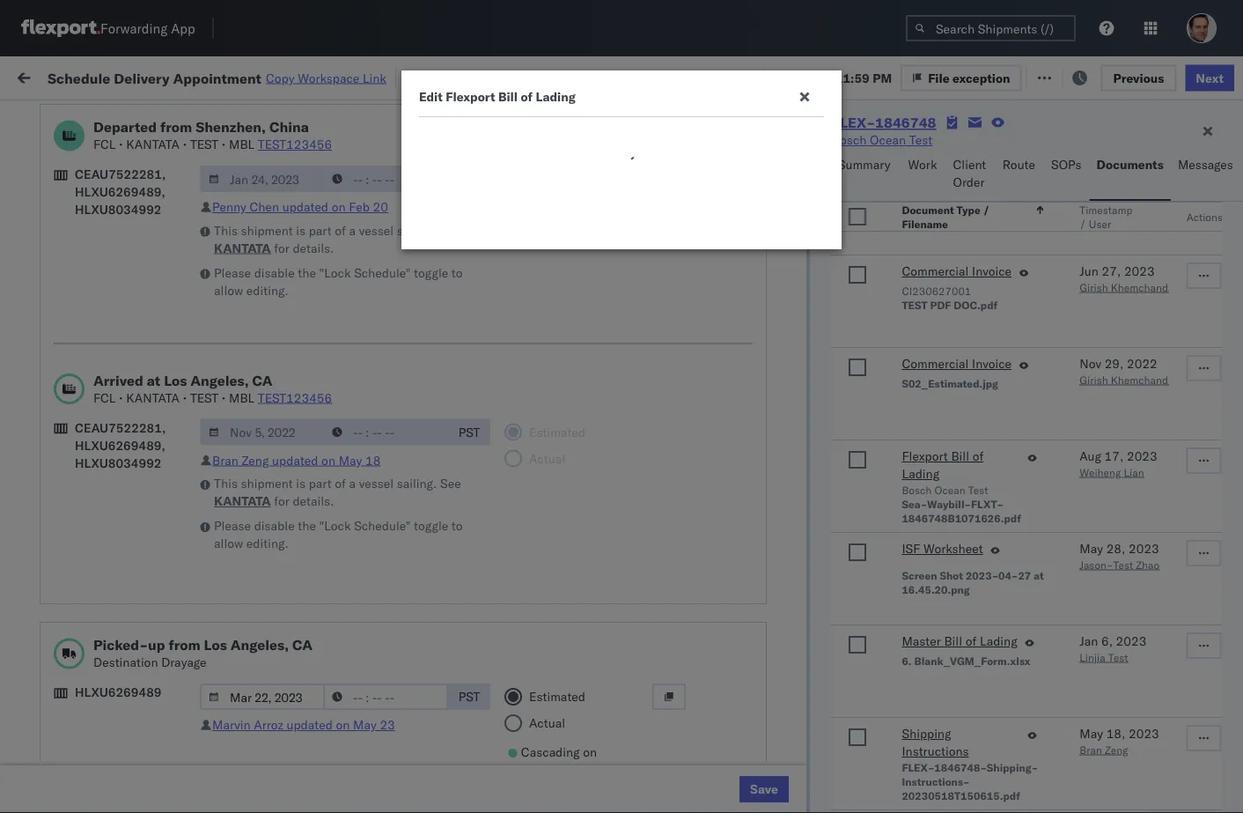 Task type: locate. For each thing, give the bounding box(es) containing it.
consignee down sea-
[[849, 525, 909, 541]]

of up flxt-
[[973, 448, 984, 464]]

2023 up lian
[[1128, 448, 1158, 464]]

jan up 11:59 pm pst, jan 24, 2023
[[366, 603, 385, 618]]

4 lhuu7894563, from the top
[[1085, 486, 1176, 502]]

a for arrived at los angeles, ca
[[349, 476, 356, 491]]

0 vertical spatial rotterdam,
[[166, 593, 229, 609]]

actual
[[529, 715, 566, 731]]

11:00 for 11:00 pm pst, feb 2, 2023
[[284, 797, 318, 812]]

3 test123 from the top
[[1200, 293, 1244, 308]]

updated for arrived at los angeles, ca
[[272, 452, 318, 468]]

shipment for china
[[241, 222, 293, 238]]

0 vertical spatial 28,
[[1107, 541, 1126, 556]]

0 vertical spatial pst
[[459, 424, 480, 440]]

1 maeu94 from the top
[[1200, 564, 1244, 580]]

"lock up 11:00 pm pst, nov 8, 2022
[[319, 265, 351, 280]]

reset to default filters button
[[504, 63, 657, 89]]

flex-1846748 down route
[[973, 177, 1064, 192]]

:
[[504, 109, 507, 122]]

pickup inside confirm pickup from los angeles, ca
[[89, 438, 127, 454]]

pickup for 5th the schedule pickup from los angeles, ca button from the bottom
[[96, 206, 134, 221]]

1 vertical spatial nyku9743990
[[1085, 758, 1172, 773]]

this shipment is part of a vessel sailing. see kantata for details.
[[214, 222, 461, 255], [214, 476, 461, 509]]

/ right type
[[984, 203, 990, 216]]

document type / filename
[[902, 203, 990, 230]]

customs inside button
[[84, 322, 133, 337]]

1 horizontal spatial due
[[770, 70, 792, 85]]

1 vertical spatial sailing.
[[397, 476, 437, 491]]

integration test account - karl lagerfeld up instructions
[[768, 719, 997, 735]]

5 integration from the top
[[768, 758, 829, 773]]

23, for dec
[[392, 448, 411, 463]]

integration
[[768, 564, 829, 580], [768, 603, 829, 618], [768, 680, 829, 696], [768, 719, 829, 735], [768, 758, 829, 773], [768, 797, 829, 812]]

hlxu8034992 for departed from shenzhen, china
[[75, 202, 162, 217]]

1 2130384 from the top
[[1010, 719, 1064, 735]]

vessel for departed from shenzhen, china
[[359, 222, 394, 238]]

khemchandani for 2022
[[1112, 373, 1184, 386]]

ocean fcl for 2nd upload customs clearance documents link from the bottom
[[539, 332, 601, 347]]

of down penny chen updated on feb 20 button at left
[[335, 222, 346, 238]]

am
[[313, 487, 334, 502]]

nov
[[795, 70, 818, 85], [374, 177, 397, 192], [374, 215, 397, 231], [374, 254, 397, 270], [374, 293, 397, 308], [373, 332, 396, 347], [1080, 356, 1102, 371]]

0 vertical spatial "lock
[[319, 265, 351, 280]]

a for departed from shenzhen, china
[[349, 222, 356, 238]]

/ inside timestamp / user
[[1080, 217, 1087, 230]]

test123456 button down china on the left top of the page
[[258, 137, 332, 152]]

may up jason-
[[1080, 541, 1104, 556]]

ca for third the schedule pickup from los angeles, ca button from the top
[[41, 301, 57, 316]]

file down search shipments (/) text field
[[948, 68, 970, 84]]

pm for 5:30 pm pst, jan 30, 2023 schedule delivery appointment "button"
[[313, 719, 333, 735]]

at for arrived
[[147, 371, 160, 389]]

pm for the upload customs clearance documents button
[[321, 332, 340, 347]]

2 disable from the top
[[254, 518, 295, 533]]

isf
[[902, 541, 921, 556]]

0 vertical spatial to
[[550, 68, 562, 83]]

0 vertical spatial disable
[[254, 265, 295, 280]]

1 clearance from the top
[[136, 322, 193, 337]]

1 vertical spatial flex-2130384
[[973, 758, 1064, 773]]

test
[[910, 132, 933, 148], [846, 177, 869, 192], [846, 215, 869, 231], [731, 254, 754, 270], [846, 254, 869, 270], [846, 293, 869, 308], [731, 332, 754, 347], [846, 332, 869, 347], [846, 370, 869, 386], [846, 409, 869, 425], [846, 448, 869, 463], [969, 483, 989, 496], [846, 487, 869, 502], [823, 525, 846, 541], [1114, 558, 1134, 571], [832, 564, 855, 580], [832, 603, 855, 618], [1109, 651, 1129, 664], [832, 680, 855, 696], [832, 719, 855, 735], [832, 758, 855, 773], [832, 797, 855, 812]]

1 vertical spatial schedule pickup from rotterdam, netherlands button
[[41, 747, 250, 784]]

confirm inside confirm pickup from los angeles, ca
[[41, 438, 86, 454]]

1 vertical spatial a
[[349, 476, 356, 491]]

1 vertical spatial please disable the "lock schedule" toggle to allow editing.
[[214, 518, 463, 551]]

0 vertical spatial see
[[440, 222, 461, 238]]

cascading on
[[521, 744, 597, 760]]

appointment down arrived at los angeles, ca fcl • kantata • test • mbl test123456
[[144, 408, 217, 424]]

1 vertical spatial netherlands
[[41, 766, 109, 781]]

2 mbl from the top
[[229, 390, 255, 405]]

2 13, from the top
[[400, 409, 419, 425]]

linjia
[[1080, 651, 1106, 664]]

girish for jun
[[1080, 281, 1109, 294]]

0 vertical spatial mbl
[[229, 137, 255, 152]]

ceau7522281, down documents "button"
[[1085, 215, 1176, 230]]

bill inside the flexport bill of lading
[[952, 448, 970, 464]]

flex-1846748 up summary
[[832, 114, 937, 131]]

bosch for confirm delivery button
[[768, 487, 803, 502]]

bill for master
[[945, 633, 963, 649]]

5 ocean fcl from the top
[[539, 603, 601, 618]]

confirm
[[41, 438, 86, 454], [41, 486, 86, 501]]

2 pst from the top
[[459, 689, 480, 704]]

exception
[[973, 68, 1031, 84], [953, 70, 1011, 85]]

0 vertical spatial 5:30
[[284, 719, 310, 735]]

1 horizontal spatial flexport
[[654, 525, 700, 541]]

marvin arroz updated on may 23
[[212, 717, 395, 732]]

ci230627002
[[902, 192, 972, 205]]

16.45.20.png
[[902, 583, 971, 596]]

0 vertical spatial 11:00
[[284, 332, 318, 347]]

0 vertical spatial girish
[[1080, 281, 1109, 294]]

1 vertical spatial documents
[[41, 340, 104, 355]]

vandelay
[[768, 642, 819, 657]]

/
[[984, 203, 990, 216], [1080, 217, 1087, 230]]

is for arrived at los angeles, ca
[[296, 476, 306, 491]]

2 1889466 from the top
[[1010, 448, 1064, 463]]

hlxu6269489,
[[75, 184, 165, 200], [75, 437, 165, 453]]

0 vertical spatial mmm d, yyyy text field
[[200, 166, 325, 192]]

default
[[565, 68, 608, 83]]

shipment down "bran zeng updated on may 18" button
[[241, 476, 293, 491]]

allow for china
[[214, 282, 243, 298]]

account up instructions
[[859, 719, 905, 735]]

los inside the picked-up from los angeles, ca destination drayage
[[204, 636, 227, 654]]

flexport. image
[[21, 19, 100, 37]]

1 vertical spatial flex-2130387
[[973, 603, 1064, 618]]

schedule delivery appointment for 5:30 pm pst, jan 30, 2023
[[41, 718, 217, 734]]

1 ceau7522281, hlxu6269489, hlxu8034992 from the top
[[75, 166, 166, 217]]

2 doc.pdf from the top
[[954, 298, 998, 311]]

2 vertical spatial to
[[452, 518, 463, 533]]

reset
[[514, 68, 547, 83]]

please disable the "lock schedule" toggle to allow editing. for arrived at los angeles, ca
[[214, 518, 463, 551]]

ceau7522281, hlxu6269489, hlxu8034992 for departed
[[75, 166, 166, 217]]

2023 right 23
[[411, 719, 441, 735]]

pst, for 4th the schedule pickup from los angeles, ca button from the top
[[343, 370, 370, 386]]

1 vessel from the top
[[359, 222, 394, 238]]

4 hlxu62694 from the top
[[1179, 331, 1244, 347]]

1 vertical spatial clearance
[[136, 671, 193, 686]]

workitem
[[19, 144, 65, 157]]

document
[[902, 203, 955, 216]]

bosch ocean test for 4th the schedule pickup from los angeles, ca button from the top schedule pickup from los angeles, ca link
[[768, 370, 869, 386]]

1 rotterdam, from the top
[[166, 593, 229, 609]]

1 vertical spatial bran
[[1080, 743, 1103, 756]]

5:30
[[284, 719, 310, 735], [284, 758, 310, 773]]

0 vertical spatial 30,
[[388, 719, 408, 735]]

0 vertical spatial commercial invoice
[[902, 263, 1012, 279]]

4 schedule pickup from los angeles, ca link from the top
[[41, 360, 250, 395]]

updated up the 6:00 at left bottom
[[272, 452, 318, 468]]

pdt, for sixth the schedule pickup from los angeles, ca button from the bottom of the page
[[343, 177, 371, 192]]

messages button
[[1171, 149, 1243, 201]]

is for departed from shenzhen, china
[[296, 222, 306, 238]]

lading inside the flexport bill of lading
[[902, 466, 940, 481]]

0 vertical spatial -- : -- -- text field
[[323, 166, 448, 192]]

1 vertical spatial 2130387
[[1010, 603, 1064, 618]]

0 vertical spatial flex-2130384
[[973, 719, 1064, 735]]

at right arrived
[[147, 371, 160, 389]]

bosch ocean test for confirm delivery link
[[768, 487, 869, 502]]

bosch ocean test
[[832, 132, 933, 148], [768, 177, 869, 192], [768, 215, 869, 231], [654, 254, 754, 270], [768, 254, 869, 270], [768, 293, 869, 308], [654, 332, 754, 347], [768, 332, 869, 347], [768, 370, 869, 386], [768, 409, 869, 425], [768, 448, 869, 463], [902, 483, 989, 496], [768, 487, 869, 502]]

2 5:30 from the top
[[284, 758, 310, 773]]

shot
[[940, 569, 964, 582]]

zeng
[[242, 452, 269, 468], [1106, 743, 1129, 756]]

2 khemchandani from the top
[[1112, 373, 1184, 386]]

pdt, for 5th the schedule pickup from los angeles, ca button from the bottom
[[343, 215, 371, 231]]

dec
[[373, 370, 396, 386], [373, 409, 396, 425], [366, 448, 389, 463], [367, 487, 390, 502]]

is down "bran zeng updated on may 18" button
[[296, 476, 306, 491]]

from inside departed from shenzhen, china fcl • kantata • test • mbl test123456
[[160, 118, 192, 136]]

2 shipment from the top
[[241, 476, 293, 491]]

schedule pickup from los angeles, ca for 2nd the schedule pickup from los angeles, ca button from the bottom
[[41, 516, 237, 549]]

2 vertical spatial lading
[[980, 633, 1018, 649]]

1 vertical spatial mmm d, yyyy text field
[[200, 684, 325, 710]]

1 vertical spatial for
[[274, 240, 290, 255]]

vessel
[[359, 222, 394, 238], [359, 476, 394, 491]]

khemchandani down 27,
[[1112, 281, 1184, 294]]

customs up arrived
[[84, 322, 133, 337]]

2 sailing. from the top
[[397, 476, 437, 491]]

2 schedule pickup from los angeles, ca from the top
[[41, 206, 237, 239]]

filename
[[902, 217, 949, 230]]

2 schedule" from the top
[[354, 518, 411, 533]]

1 8:30 from the top
[[284, 603, 310, 618]]

3 11:59 pm pdt, nov 4, 2022 from the top
[[284, 254, 445, 270]]

1 test123456 from the top
[[258, 137, 332, 152]]

2 upload from the top
[[41, 671, 81, 686]]

the down penny chen updated on feb 20
[[298, 265, 316, 280]]

pm for 2nd the schedule pickup from los angeles, ca button from the bottom
[[321, 525, 340, 541]]

feb
[[349, 199, 370, 214], [373, 797, 395, 812]]

this shipment is part of a vessel sailing. see kantata for details. down penny chen updated on feb 20
[[214, 222, 461, 255]]

flex-1889466 for 11:59 pm pst, dec 13, 2022
[[973, 370, 1064, 386]]

2023 inside may 18, 2023 bran zeng
[[1129, 726, 1160, 741]]

1 vertical spatial 5:30
[[284, 758, 310, 773]]

is down penny chen updated on feb 20 button at left
[[296, 222, 306, 238]]

1 vertical spatial disable
[[254, 518, 295, 533]]

1 vertical spatial commercial invoice link
[[902, 355, 1012, 376]]

pst, for confirm pickup from los angeles, ca "button"
[[336, 448, 363, 463]]

schedule delivery appointment link for 5:30 pm pst, jan 30, 2023
[[41, 717, 217, 735]]

edit flexport bill of lading
[[419, 89, 576, 104]]

0 horizontal spatial risk
[[379, 68, 399, 84]]

pdf inside ci230627002 test pdf doc.pdf
[[931, 206, 952, 219]]

part
[[309, 222, 332, 238], [309, 476, 332, 491]]

delivery for 6:00 am pst, dec 24, 2022
[[89, 486, 134, 501]]

zeng down mmm d, yyyy text box
[[242, 452, 269, 468]]

0 vertical spatial clearance
[[136, 322, 193, 337]]

1 vertical spatial zeng
[[1106, 743, 1129, 756]]

dec up 6:00 am pst, dec 24, 2022 at left
[[366, 448, 389, 463]]

next
[[1197, 70, 1224, 85]]

a down 4:00 pm pst, dec 23, 2022
[[349, 476, 356, 491]]

hlxu8034992 up confirm delivery
[[75, 455, 162, 470]]

0 vertical spatial please
[[214, 265, 251, 280]]

pst, for schedule delivery appointment "button" related to 11:59 pm pst, dec 13, 2022
[[343, 409, 370, 425]]

account
[[859, 564, 905, 580], [859, 603, 905, 618], [859, 680, 905, 696], [859, 719, 905, 735], [859, 758, 905, 773], [859, 797, 905, 812]]

1 horizontal spatial lading
[[902, 466, 940, 481]]

2 rotterdam, from the top
[[166, 748, 229, 764]]

3 schedule pickup from los angeles, ca link from the top
[[41, 282, 250, 318]]

1 vertical spatial 28,
[[388, 680, 408, 696]]

1 this shipment is part of a vessel sailing. see kantata for details. from the top
[[214, 222, 461, 255]]

20230518t150615.pdf
[[902, 789, 1021, 802]]

None checkbox
[[849, 208, 867, 226], [849, 266, 867, 284], [849, 359, 867, 376], [849, 636, 867, 654], [849, 729, 867, 746], [849, 208, 867, 226], [849, 266, 867, 284], [849, 359, 867, 376], [849, 636, 867, 654], [849, 729, 867, 746]]

pst
[[459, 424, 480, 440], [459, 689, 480, 704]]

ca for 2nd the schedule pickup from los angeles, ca button from the bottom
[[41, 533, 57, 549]]

mbl
[[229, 137, 255, 152], [229, 390, 255, 405]]

mbl up mmm d, yyyy text box
[[229, 390, 255, 405]]

1 vertical spatial vessel
[[359, 476, 394, 491]]

1 vertical spatial lading
[[902, 466, 940, 481]]

2130387 down 27
[[1010, 603, 1064, 618]]

on down "8:30 pm pst, jan 28, 2023"
[[336, 717, 350, 732]]

"lock for departed from shenzhen, china
[[319, 265, 351, 280]]

pm for second schedule pickup from rotterdam, netherlands button from the bottom of the page
[[313, 603, 333, 618]]

2023 inside jan 6, 2023 linjia test
[[1117, 633, 1147, 649]]

may inside the 'may 28, 2023 jason-test zhao'
[[1080, 541, 1104, 556]]

0 vertical spatial editing.
[[247, 282, 289, 298]]

0 vertical spatial bran
[[212, 452, 239, 468]]

bosch for 11:59 pm pdt, nov 4, 2022's schedule delivery appointment "button"
[[768, 254, 803, 270]]

2 netherlands from the top
[[41, 766, 109, 781]]

import work button
[[144, 68, 217, 84]]

schedule pickup from los angeles, ca link for 4th the schedule pickup from los angeles, ca button from the top
[[41, 360, 250, 395]]

180 on track
[[419, 68, 491, 84]]

4 schedule delivery appointment button from the top
[[41, 717, 217, 737]]

mbl down shenzhen,
[[229, 137, 255, 152]]

risk left "activity"
[[379, 68, 399, 84]]

1 vertical spatial 8:30
[[284, 680, 310, 696]]

previous
[[1114, 70, 1165, 85]]

12,
[[396, 525, 415, 541]]

pdf down ci230627002
[[931, 206, 952, 219]]

nov for 5th the schedule pickup from los angeles, ca button from the bottom
[[374, 215, 397, 231]]

1 vertical spatial invoice
[[973, 356, 1012, 371]]

1 "lock from the top
[[319, 265, 351, 280]]

appointment down penny
[[144, 253, 217, 269]]

angeles, for confirm pickup from los angeles, ca "button"
[[182, 438, 230, 454]]

consignee
[[739, 525, 798, 541], [849, 525, 909, 541]]

please disable the "lock schedule" toggle to allow editing. down am
[[214, 518, 463, 551]]

to for departed from shenzhen, china
[[452, 265, 463, 280]]

mmm d, yyyy text field up the arroz
[[200, 684, 325, 710]]

los for third the schedule pickup from los angeles, ca button from the top
[[166, 283, 186, 299]]

0 vertical spatial khemchandani
[[1112, 281, 1184, 294]]

fcl inside arrived at los angeles, ca fcl • kantata • test • mbl test123456
[[93, 390, 116, 405]]

work,
[[185, 109, 213, 122]]

hlxu8034992 down workitem 'button'
[[75, 202, 162, 217]]

2 this shipment is part of a vessel sailing. see kantata for details. from the top
[[214, 476, 461, 509]]

1889466 up 1893174
[[1010, 487, 1064, 502]]

in
[[262, 109, 272, 122]]

ca inside confirm pickup from los angeles, ca
[[41, 456, 57, 471]]

2 upload customs clearance documents link from the top
[[41, 670, 250, 705]]

delivery down arrived
[[96, 408, 141, 424]]

pst, for second schedule pickup from rotterdam, netherlands button from the bottom of the page
[[336, 603, 363, 618]]

24, for 2023
[[396, 642, 415, 657]]

2023 up 11:59 pm pst, jan 24, 2023
[[411, 603, 441, 618]]

integration test account - karl lagerfeld down "6."
[[768, 680, 997, 696]]

maeu94
[[1200, 564, 1244, 580], [1200, 603, 1244, 618], [1200, 680, 1244, 696], [1200, 797, 1244, 812]]

11:59 up 4:00
[[284, 409, 318, 425]]

1 vertical spatial ceau7522281, hlxu6269489, hlxu8034992
[[75, 420, 166, 470]]

1 vertical spatial at
[[147, 371, 160, 389]]

work right import
[[187, 68, 217, 84]]

18,
[[1107, 726, 1126, 741]]

kantata link
[[214, 239, 271, 257], [214, 492, 271, 510]]

screen
[[902, 569, 938, 582]]

bosch ocean test for 11:59 pm pst, dec 13, 2022's "schedule delivery appointment" link
[[768, 409, 869, 425]]

commercial invoice link for ci230627001
[[902, 263, 1012, 284]]

hlxu6269489, down workitem 'button'
[[75, 184, 165, 200]]

shipping instructions
[[902, 726, 970, 759]]

11:00 for 11:00 pm pst, nov 8, 2022
[[284, 332, 318, 347]]

feb left 2,
[[373, 797, 395, 812]]

0 vertical spatial 13,
[[400, 370, 419, 386]]

1 vertical spatial schedule pickup from rotterdam, netherlands link
[[41, 747, 250, 783]]

1 vertical spatial "lock
[[319, 518, 351, 533]]

2 vertical spatial 2130387
[[1010, 797, 1064, 812]]

1 vertical spatial hlxu8034992
[[75, 455, 162, 470]]

1 the from the top
[[298, 265, 316, 280]]

ca for sixth the schedule pickup from los angeles, ca button from the bottom of the page
[[41, 185, 57, 200]]

bosch ocean test for schedule pickup from los angeles, ca link corresponding to 5th the schedule pickup from los angeles, ca button from the bottom
[[768, 215, 869, 231]]

1 horizontal spatial work
[[909, 157, 938, 172]]

0 vertical spatial 2130384
[[1010, 719, 1064, 735]]

flexport for flexport bill of lading
[[902, 448, 949, 464]]

1 netherlands from the top
[[41, 611, 109, 626]]

deadline button
[[275, 140, 451, 158]]

-- : -- -- text field up 20
[[323, 166, 448, 192]]

girish inside nov 29, 2022 girish khemchandani
[[1080, 373, 1109, 386]]

8:30
[[284, 603, 310, 618], [284, 680, 310, 696]]

schedule delivery appointment button
[[41, 252, 217, 272], [41, 407, 217, 427], [41, 562, 217, 582], [41, 717, 217, 737]]

1 vertical spatial gvcu5265864
[[1085, 796, 1172, 812]]

0 vertical spatial netherlands
[[41, 611, 109, 626]]

bosch ocean test for "schedule delivery appointment" link related to 11:59 pm pdt, nov 4, 2022
[[768, 254, 869, 270]]

2 schedule pickup from rotterdam, netherlands from the top
[[41, 748, 229, 781]]

los inside arrived at los angeles, ca fcl • kantata • test • mbl test123456
[[164, 371, 187, 389]]

test inside arrived at los angeles, ca fcl • kantata • test • mbl test123456
[[190, 390, 219, 405]]

2 hlxu6269489, from the top
[[75, 437, 165, 453]]

schedule delivery appointment link for 11:59 pm pst, dec 13, 2022
[[41, 407, 217, 425]]

MMM D, YYYY text field
[[200, 166, 325, 192], [200, 684, 325, 710]]

1 khemchandani from the top
[[1112, 281, 1184, 294]]

0 vertical spatial at
[[364, 68, 375, 84]]

at
[[473, 109, 484, 122]]

2 -- : -- -- text field from the top
[[323, 419, 448, 445]]

pm for sixth the schedule pickup from los angeles, ca button from the top of the page
[[321, 642, 340, 657]]

2 lhuu7894563, from the top
[[1085, 409, 1176, 424]]

1846748b1071626.pdf
[[902, 511, 1022, 525]]

0 vertical spatial zeng
[[242, 452, 269, 468]]

pst, down 11:00 pm pst, nov 8, 2022
[[343, 370, 370, 386]]

vessel for arrived at los angeles, ca
[[359, 476, 394, 491]]

operator: gaurav jawla
[[629, 70, 760, 85]]

commercial invoice up "s02_estimated.jpg"
[[902, 356, 1012, 371]]

upload inside button
[[41, 322, 81, 337]]

1 lagerfeld from the top
[[945, 564, 997, 580]]

11:59 pm pst, dec 13, 2022 up 4:00 pm pst, dec 23, 2022
[[284, 409, 452, 425]]

1662119
[[1010, 642, 1064, 657]]

flex- inside flex-1846748-shipping- instructions- 20230518t150615.pdf
[[902, 761, 935, 774]]

1 see from the top
[[440, 222, 461, 238]]

resize handle column header
[[252, 137, 273, 813], [447, 137, 469, 813], [509, 137, 530, 813], [624, 137, 645, 813], [738, 137, 759, 813], [914, 137, 936, 813], [1055, 137, 1076, 813], [1170, 137, 1191, 813], [1212, 137, 1233, 813]]

a down penny chen updated on feb 20
[[349, 222, 356, 238]]

this for shenzhen,
[[214, 222, 238, 238]]

schedule delivery appointment link down hlxu6269489
[[41, 717, 217, 735]]

"lock
[[319, 265, 351, 280], [319, 518, 351, 533]]

2 invoice from the top
[[973, 356, 1012, 371]]

toggle for arrived at los angeles, ca
[[414, 518, 449, 533]]

2 horizontal spatial flexport
[[902, 448, 949, 464]]

khemchandani inside jun 27, 2023 girish khemchandani
[[1112, 281, 1184, 294]]

delivery
[[114, 69, 170, 87], [96, 253, 141, 269], [96, 408, 141, 424], [89, 486, 134, 501], [96, 563, 141, 579], [96, 718, 141, 734]]

-- : -- -- text field
[[323, 166, 448, 192], [323, 419, 448, 445]]

2 vertical spatial at
[[1034, 569, 1045, 582]]

nyku9743990 down abcd1234560
[[1085, 719, 1172, 734]]

1 vertical spatial the
[[298, 518, 316, 533]]

documents inside the upload customs clearance documents button
[[41, 340, 104, 355]]

0 vertical spatial 11:59 pm pst, dec 13, 2022
[[284, 370, 452, 386]]

may left 23
[[353, 717, 377, 732]]

4 lhuu7894563, uetu52384 from the top
[[1085, 486, 1244, 502]]

11:59 down the 6:00 at left bottom
[[284, 525, 318, 541]]

2 vessel from the top
[[359, 476, 394, 491]]

0 vertical spatial commercial invoice link
[[902, 263, 1012, 284]]

to inside button
[[550, 68, 562, 83]]

1 vertical spatial feb
[[373, 797, 395, 812]]

commercial for ci230627001
[[902, 263, 969, 279]]

flex-1889466 button
[[944, 366, 1068, 391], [944, 366, 1068, 391], [944, 444, 1068, 468], [944, 444, 1068, 468], [944, 482, 1068, 507], [944, 482, 1068, 507]]

angeles, inside the picked-up from los angeles, ca destination drayage
[[231, 636, 289, 654]]

dec down 18
[[367, 487, 390, 502]]

angeles, for 5th the schedule pickup from los angeles, ca button from the bottom
[[189, 206, 237, 221]]

/ left user
[[1080, 217, 1087, 230]]

0 vertical spatial invoice
[[973, 263, 1012, 279]]

2 confirm from the top
[[41, 486, 86, 501]]

pst, left 2,
[[343, 797, 370, 812]]

pdf
[[931, 206, 952, 219], [931, 298, 952, 311]]

7 resize handle column header from the left
[[1055, 137, 1076, 813]]

1 lhuu7894563, uetu52384 from the top
[[1085, 370, 1244, 385]]

1 schedule delivery appointment button from the top
[[41, 252, 217, 272]]

karl up instructions
[[919, 719, 942, 735]]

2 is from the top
[[296, 476, 306, 491]]

consignee right demo
[[739, 525, 798, 541]]

clearance inside button
[[136, 322, 193, 337]]

5 lagerfeld from the top
[[945, 758, 997, 773]]

1889466 left aug
[[1010, 448, 1064, 463]]

pickup for sixth the schedule pickup from los angeles, ca button from the bottom of the page
[[96, 167, 134, 182]]

-- : -- -- text field for departed from shenzhen, china
[[323, 166, 448, 192]]

6 ocean fcl from the top
[[539, 680, 601, 696]]

bosch for confirm pickup from los angeles, ca "button"
[[768, 448, 803, 463]]

2 pdt, from the top
[[343, 215, 371, 231]]

message (0)
[[251, 68, 323, 84]]

2 11:59 pm pst, dec 13, 2022 from the top
[[284, 409, 452, 425]]

0 vertical spatial /
[[984, 203, 990, 216]]

4 integration test account - karl lagerfeld from the top
[[768, 719, 997, 735]]

maeu94 for 8:30 pm pst, jan 23, 2023
[[1200, 603, 1244, 618]]

jan up linjia
[[1080, 633, 1099, 649]]

flex-2130387 down flex-1893174
[[973, 564, 1064, 580]]

nov inside nov 29, 2022 girish khemchandani
[[1080, 356, 1102, 371]]

3 1889466 from the top
[[1010, 487, 1064, 502]]

0 vertical spatial upload customs clearance documents link
[[41, 321, 250, 356]]

for down chen
[[274, 240, 290, 255]]

schedule delivery appointment down hlxu6269489
[[41, 718, 217, 734]]

for left the work, at top
[[168, 109, 182, 122]]

0 vertical spatial flex-1889466
[[973, 370, 1064, 386]]

may 28, 2023 jason-test zhao
[[1080, 541, 1160, 571]]

risk
[[379, 68, 399, 84], [486, 109, 504, 122]]

invoice for ci230627001
[[973, 263, 1012, 279]]

0 vertical spatial this shipment is part of a vessel sailing. see kantata for details.
[[214, 222, 461, 255]]

flexport for flexport demo consignee
[[654, 525, 700, 541]]

4 ocean fcl from the top
[[539, 448, 601, 463]]

screen shot 2023-04-27 at 16.45.20.png
[[902, 569, 1045, 596]]

0 vertical spatial doc.pdf
[[954, 206, 998, 219]]

maeu97
[[1200, 525, 1244, 541]]

1 vertical spatial 13,
[[400, 409, 419, 425]]

1 vertical spatial shipment
[[241, 476, 293, 491]]

confirm inside confirm delivery link
[[41, 486, 86, 501]]

pst, left 18
[[336, 448, 363, 463]]

ceau7522281, hlxu62694 up nov 29, 2022 girish khemchandani
[[1085, 331, 1244, 347]]

test123456
[[258, 137, 332, 152], [258, 390, 332, 405]]

13, for schedule delivery appointment
[[400, 409, 419, 425]]

los for sixth the schedule pickup from los angeles, ca button from the bottom of the page
[[166, 167, 186, 182]]

27
[[1019, 569, 1032, 582]]

0 vertical spatial is
[[296, 222, 306, 238]]

part down penny chen updated on feb 20
[[309, 222, 332, 238]]

please disable the "lock schedule" toggle to allow editing. up 11:00 pm pst, nov 8, 2022
[[214, 265, 463, 298]]

3 flex-1889466 from the top
[[973, 487, 1064, 502]]

2 horizontal spatial lading
[[980, 633, 1018, 649]]

angeles,
[[189, 167, 237, 182], [189, 206, 237, 221], [189, 283, 237, 299], [189, 361, 237, 376], [191, 371, 249, 389], [182, 438, 230, 454], [189, 516, 237, 531], [189, 632, 237, 647], [231, 636, 289, 654]]

0 vertical spatial bill
[[498, 89, 518, 104]]

khemchandani inside nov 29, 2022 girish khemchandani
[[1112, 373, 1184, 386]]

confirm pickup from los angeles, ca link
[[41, 437, 250, 473]]

schedule delivery appointment up the upload customs clearance documents button
[[41, 253, 217, 269]]

nyku9743990
[[1085, 719, 1172, 734], [1085, 758, 1172, 773]]

lhuu7894563, uetu52384 for 4:00 pm pst, dec 23, 2022
[[1085, 447, 1244, 463]]

0 vertical spatial shipment
[[241, 222, 293, 238]]

ca for sixth the schedule pickup from los angeles, ca button from the top of the page
[[41, 650, 57, 665]]

girish inside jun 27, 2023 girish khemchandani
[[1080, 281, 1109, 294]]

11:59 pm pdt, nov 4, 2022 for sixth the schedule pickup from los angeles, ca button from the bottom of the page
[[284, 177, 445, 192]]

2 schedule delivery appointment link from the top
[[41, 407, 217, 425]]

at inside arrived at los angeles, ca fcl • kantata • test • mbl test123456
[[147, 371, 160, 389]]

upload customs clearance documents down destination
[[41, 671, 193, 704]]

-- : -- -- text field up 18
[[323, 419, 448, 445]]

0 horizontal spatial consignee
[[739, 525, 798, 541]]

khemchandani down 29,
[[1112, 373, 1184, 386]]

None checkbox
[[849, 451, 867, 469], [849, 544, 867, 561], [849, 451, 867, 469], [849, 544, 867, 561]]

test123456 up mmm d, yyyy text box
[[258, 390, 332, 405]]

1 pdt, from the top
[[343, 177, 371, 192]]

11:59
[[836, 70, 870, 85], [284, 177, 318, 192], [284, 215, 318, 231], [284, 254, 318, 270], [284, 293, 318, 308], [284, 370, 318, 386], [284, 409, 318, 425], [284, 525, 318, 541], [284, 642, 318, 657]]

customs
[[84, 322, 133, 337], [84, 671, 133, 686]]

20
[[373, 199, 388, 214]]

part down "bran zeng updated on may 18" button
[[309, 476, 332, 491]]

2023 inside the 'may 28, 2023 jason-test zhao'
[[1129, 541, 1160, 556]]

schedule pickup from los angeles, ca for sixth the schedule pickup from los angeles, ca button from the bottom of the page
[[41, 167, 237, 200]]

kantata inside departed from shenzhen, china fcl • kantata • test • mbl test123456
[[126, 137, 180, 152]]

11:59 pm pdt, nov 4, 2022 for 5th the schedule pickup from los angeles, ca button from the bottom
[[284, 215, 445, 231]]

1 horizontal spatial risk
[[486, 109, 504, 122]]

1846748
[[876, 114, 937, 131], [1010, 177, 1064, 192], [1010, 215, 1064, 231], [1010, 254, 1064, 270], [1010, 293, 1064, 308], [1010, 332, 1064, 347]]

1 vertical spatial to
[[452, 265, 463, 280]]

appointment for 11:59 pm pst, dec 13, 2022
[[144, 408, 217, 424]]

1 doc.pdf from the top
[[954, 206, 998, 219]]

0 vertical spatial zimu30
[[1200, 719, 1244, 735]]

1 please disable the "lock schedule" toggle to allow editing. from the top
[[214, 265, 463, 298]]

flexport up sea-
[[902, 448, 949, 464]]

1 kantata link from the top
[[214, 239, 271, 257]]

1 vertical spatial kantata link
[[214, 492, 271, 510]]

order
[[954, 174, 985, 190]]

flex-1889466 for 4:00 pm pst, dec 23, 2022
[[973, 448, 1064, 463]]

id
[[967, 144, 978, 157]]

fcl inside departed from shenzhen, china fcl • kantata • test • mbl test123456
[[93, 137, 116, 152]]

file up the flex-1846748 link
[[929, 70, 950, 85]]

flexport inside the flexport bill of lading
[[902, 448, 949, 464]]

1 vertical spatial -- : -- -- text field
[[323, 419, 448, 445]]

this down penny
[[214, 222, 238, 238]]

1 13, from the top
[[400, 370, 419, 386]]

1 test123456 button from the top
[[258, 137, 332, 152]]

vessel down 18
[[359, 476, 394, 491]]

details. down penny chen updated on feb 20
[[293, 240, 334, 255]]

account down isf
[[859, 564, 905, 580]]

1 vertical spatial risk
[[486, 109, 504, 122]]

4 schedule delivery appointment link from the top
[[41, 717, 217, 735]]

schedule" for departed from shenzhen, china
[[354, 265, 411, 280]]

1 vertical spatial updated
[[272, 452, 318, 468]]

1 vertical spatial confirm
[[41, 486, 86, 501]]

0 vertical spatial 5:30 pm pst, jan 30, 2023
[[284, 719, 441, 735]]

0 vertical spatial documents
[[1097, 157, 1164, 172]]

documents up arrived
[[41, 340, 104, 355]]

hlxu6269489
[[75, 684, 162, 700]]

4 abcdef from the top
[[1200, 487, 1244, 502]]

angeles, for 2nd the schedule pickup from los angeles, ca button from the bottom
[[189, 516, 237, 531]]

commercial up ci230627001
[[902, 263, 969, 279]]

28, inside the 'may 28, 2023 jason-test zhao'
[[1107, 541, 1126, 556]]

4 pdt, from the top
[[343, 293, 371, 308]]

2 please disable the "lock schedule" toggle to allow editing. from the top
[[214, 518, 463, 551]]

delivery inside button
[[89, 486, 134, 501]]

2 mmm d, yyyy text field from the top
[[200, 684, 325, 710]]

2 a from the top
[[349, 476, 356, 491]]

1 vertical spatial this
[[214, 476, 238, 491]]

flex-2130387 down 27
[[973, 603, 1064, 618]]

disable for china
[[254, 265, 295, 280]]

1 vertical spatial bill
[[952, 448, 970, 464]]

1889466 left 29,
[[1010, 370, 1064, 386]]

schedule pickup from rotterdam, netherlands for 2nd schedule pickup from rotterdam, netherlands link from the bottom of the page
[[41, 593, 229, 626]]

2 schedule pickup from rotterdam, netherlands link from the top
[[41, 747, 250, 783]]

2 flex-1889466 from the top
[[973, 448, 1064, 463]]

ocean fcl for 2nd schedule pickup from rotterdam, netherlands link from the bottom of the page
[[539, 603, 601, 618]]

1 vertical spatial khemchandani
[[1112, 373, 1184, 386]]

2023 up -- : -- -- text field
[[418, 642, 449, 657]]

test123
[[1200, 215, 1244, 231], [1200, 254, 1244, 270], [1200, 293, 1244, 308], [1200, 332, 1244, 347]]

2 schedule pickup from los angeles, ca link from the top
[[41, 205, 250, 240]]

2 11:00 from the top
[[284, 797, 318, 812]]

0 vertical spatial schedule pickup from rotterdam, netherlands
[[41, 593, 229, 626]]

editing. down the 6:00 at left bottom
[[247, 536, 289, 551]]

vandelay west
[[768, 642, 850, 657]]

13,
[[400, 370, 419, 386], [400, 409, 419, 425]]

0 vertical spatial 23,
[[392, 448, 411, 463]]

los inside confirm pickup from los angeles, ca
[[159, 438, 179, 454]]

pickup for second schedule pickup from rotterdam, netherlands button from the bottom of the page
[[96, 593, 134, 609]]

commercial invoice
[[902, 263, 1012, 279], [902, 356, 1012, 371]]

ceau7522281, hlxu6269489, hlxu8034992 for arrived
[[75, 420, 166, 470]]

schedule delivery appointment up picked-
[[41, 563, 217, 579]]

2022
[[415, 177, 445, 192], [415, 215, 445, 231], [415, 254, 445, 270], [415, 293, 445, 308], [414, 332, 444, 347], [1128, 356, 1158, 371], [422, 370, 452, 386], [422, 409, 452, 425], [414, 448, 445, 463], [415, 487, 446, 502]]

1 flex-2130384 from the top
[[973, 719, 1064, 735]]

angeles, inside confirm pickup from los angeles, ca
[[182, 438, 230, 454]]

5 account from the top
[[859, 758, 905, 773]]

pst, for confirm delivery button
[[337, 487, 364, 502]]

karl up 16.45.20.png at the bottom of page
[[919, 564, 942, 580]]

ceau7522281, up 29,
[[1085, 331, 1176, 347]]

1 is from the top
[[296, 222, 306, 238]]

integration test account - karl lagerfeld down isf
[[768, 564, 997, 580]]



Task type: describe. For each thing, give the bounding box(es) containing it.
may inside may 18, 2023 bran zeng
[[1080, 726, 1104, 741]]

ceau7522281, down workitem 'button'
[[75, 166, 166, 182]]

consignee for flexport demo consignee
[[739, 525, 798, 541]]

1 horizontal spatial feb
[[373, 797, 395, 812]]

jan 6, 2023 linjia test
[[1080, 633, 1147, 664]]

1 gvcu5265864 from the top
[[1085, 564, 1172, 579]]

1 integration test account - karl lagerfeld from the top
[[768, 564, 997, 580]]

1 30, from the top
[[388, 719, 408, 735]]

1 flex-2130387 from the top
[[973, 564, 1064, 580]]

schedule delivery appointment button for 11:59 pm pst, dec 13, 2022
[[41, 407, 217, 427]]

snoozed no
[[364, 109, 427, 122]]

3 schedule delivery appointment button from the top
[[41, 562, 217, 582]]

test inside ci230627002 test pdf doc.pdf
[[902, 206, 928, 219]]

test123 for third the schedule pickup from los angeles, ca button from the top
[[1200, 293, 1244, 308]]

due nov 4, 11:59 pm
[[770, 70, 892, 85]]

appointment for 5:30 pm pst, jan 30, 2023
[[144, 718, 217, 734]]

bosch ocean test for confirm pickup from los angeles, ca 'link'
[[768, 448, 869, 463]]

hlxu62694 for 11:59 pm pdt, nov 4, 2022's schedule delivery appointment "button"
[[1179, 254, 1244, 269]]

8 resize handle column header from the left
[[1170, 137, 1191, 813]]

nov for sixth the schedule pickup from los angeles, ca button from the bottom of the page
[[374, 177, 397, 192]]

pm for third the schedule pickup from los angeles, ca button from the top
[[321, 293, 340, 308]]

5 resize handle column header from the left
[[738, 137, 759, 813]]

2 schedule pickup from los angeles, ca button from the top
[[41, 205, 250, 242]]

timestamp / user
[[1080, 203, 1133, 230]]

MMM D, YYYY text field
[[200, 419, 325, 445]]

schedule pickup from los angeles, ca for third the schedule pickup from los angeles, ca button from the top
[[41, 283, 237, 316]]

delivery for 5:30 pm pst, jan 30, 2023
[[96, 718, 141, 734]]

-- : -- -- text field for arrived at los angeles, ca
[[323, 419, 448, 445]]

marvin
[[212, 717, 251, 732]]

jan up "8:30 pm pst, jan 28, 2023"
[[373, 642, 393, 657]]

4 lagerfeld from the top
[[945, 719, 997, 735]]

maeu94 for 11:00 pm pst, feb 2, 2023
[[1200, 797, 1244, 812]]

11:59 pm pdt, nov 4, 2022 for third the schedule pickup from los angeles, ca button from the top
[[284, 293, 445, 308]]

11:59 pm pst, dec 13, 2022 for schedule delivery appointment
[[284, 409, 452, 425]]

pm for 5th the schedule pickup from los angeles, ca button from the bottom
[[321, 215, 340, 231]]

log
[[450, 70, 471, 85]]

4 account from the top
[[859, 719, 905, 735]]

bookings
[[768, 525, 820, 541]]

2 integration from the top
[[768, 603, 829, 618]]

kantata left the 6:00 at left bottom
[[214, 493, 271, 509]]

on right cascading
[[583, 744, 597, 760]]

2023 inside jun 27, 2023 girish khemchandani
[[1125, 263, 1155, 279]]

master bill of lading
[[902, 633, 1018, 649]]

dec for schedule pickup from los angeles, ca
[[373, 370, 396, 386]]

lian
[[1124, 466, 1145, 479]]

to for arrived at los angeles, ca
[[452, 518, 463, 533]]

3 flex-2130387 from the top
[[973, 797, 1064, 812]]

arroz
[[254, 717, 284, 732]]

jan down -- : -- -- text field
[[366, 719, 385, 735]]

17,
[[1105, 448, 1124, 464]]

test inside the 'may 28, 2023 jason-test zhao'
[[1114, 558, 1134, 571]]

1 5:30 pm pst, jan 30, 2023 from the top
[[284, 719, 441, 735]]

workitem button
[[11, 140, 255, 158]]

6 karl from the top
[[919, 797, 942, 812]]

2 flex-2130387 from the top
[[973, 603, 1064, 618]]

-- : -- -- text field
[[323, 684, 448, 710]]

5 karl from the top
[[919, 758, 942, 773]]

2 vertical spatial documents
[[41, 688, 104, 704]]

4, for third the schedule pickup from los angeles, ca button from the top
[[400, 293, 412, 308]]

maeu94 for 8:30 pm pst, jan 28, 2023
[[1200, 680, 1244, 696]]

2023 right 12,
[[418, 525, 449, 541]]

pm for schedule delivery appointment "button" related to 11:59 pm pst, dec 13, 2022
[[321, 409, 340, 425]]

bran inside may 18, 2023 bran zeng
[[1080, 743, 1103, 756]]

test123456 button for arrived at los angeles, ca
[[258, 390, 332, 405]]

2 pdf from the top
[[931, 298, 952, 311]]

uetu52384 for 6:00 am pst, dec 24, 2022
[[1179, 486, 1244, 502]]

test down ci230627001
[[902, 298, 928, 311]]

pst, up 11:00 pm pst, feb 2, 2023
[[336, 758, 363, 773]]

los for 4th the schedule pickup from los angeles, ca button from the top
[[166, 361, 186, 376]]

please for china
[[214, 265, 251, 280]]

confirm pickup from los angeles, ca
[[41, 438, 230, 471]]

2023 up 11:00 pm pst, feb 2, 2023
[[411, 758, 441, 773]]

master
[[902, 633, 941, 649]]

1889466 for 11:59 pm pst, dec 13, 2022
[[1010, 370, 1064, 386]]

at inside 'screen shot 2023-04-27 at 16.45.20.png'
[[1034, 569, 1045, 582]]

1 schedule pickup from los angeles, ca button from the top
[[41, 166, 250, 203]]

180
[[419, 68, 442, 84]]

bill for flexport
[[952, 448, 970, 464]]

2 integration test account - karl lagerfeld from the top
[[768, 603, 997, 618]]

1 karl from the top
[[919, 564, 942, 580]]

document type / filename button
[[899, 199, 1045, 231]]

jan left 12,
[[373, 525, 393, 541]]

2022 for third the schedule pickup from los angeles, ca button from the top
[[415, 293, 445, 308]]

mbl inside arrived at los angeles, ca fcl • kantata • test • mbl test123456
[[229, 390, 255, 405]]

soon
[[583, 109, 607, 122]]

appointment up the "status ready for work, blocked, in progress" in the left top of the page
[[173, 69, 262, 87]]

6 integration from the top
[[768, 797, 829, 812]]

1 5:30 from the top
[[284, 719, 310, 735]]

4:00
[[284, 448, 310, 463]]

2 karl from the top
[[919, 603, 942, 618]]

2023 right 2,
[[413, 797, 443, 812]]

11:59 pm pst, jan 24, 2023
[[284, 642, 449, 657]]

0 vertical spatial for
[[168, 109, 182, 122]]

11:59 down penny chen updated on feb 20
[[284, 254, 318, 270]]

ca inside arrived at los angeles, ca fcl • kantata • test • mbl test123456
[[252, 371, 273, 389]]

schedule pickup from los angeles, ca for sixth the schedule pickup from los angeles, ca button from the top of the page
[[41, 632, 237, 665]]

pickup for confirm pickup from los angeles, ca "button"
[[89, 438, 127, 454]]

23
[[380, 717, 395, 732]]

sea-waybill-flxt- 1846748b1071626.pdf
[[902, 497, 1022, 525]]

1 nyku9743990 from the top
[[1085, 719, 1172, 734]]

flex-1846748 right ci230627001
[[973, 293, 1064, 308]]

2 flex-2130384 from the top
[[973, 758, 1064, 773]]

2 customs from the top
[[84, 671, 133, 686]]

schedule pickup from los angeles, ca link for sixth the schedule pickup from los angeles, ca button from the bottom of the page
[[41, 166, 250, 201]]

departed
[[93, 118, 157, 136]]

1 integration from the top
[[768, 564, 829, 580]]

8 ocean fcl from the top
[[539, 758, 601, 773]]

bosch for schedule delivery appointment "button" related to 11:59 pm pst, dec 13, 2022
[[768, 409, 803, 425]]

6 integration test account - karl lagerfeld from the top
[[768, 797, 997, 812]]

1 schedule pickup from rotterdam, netherlands button from the top
[[41, 592, 250, 629]]

4:00 pm pst, dec 23, 2022
[[284, 448, 445, 463]]

2 lhuu7894563, uetu52384 from the top
[[1085, 409, 1244, 424]]

editing. for china
[[247, 282, 289, 298]]

04-
[[999, 569, 1019, 582]]

updated for departed from shenzhen, china
[[282, 199, 329, 214]]

5 integration test account - karl lagerfeld from the top
[[768, 758, 997, 773]]

documents inside documents "button"
[[1097, 157, 1164, 172]]

bosch ocean test for sixth the schedule pickup from los angeles, ca button from the bottom of the page schedule pickup from los angeles, ca link
[[768, 177, 869, 192]]

worksheet
[[924, 541, 984, 556]]

flex-1846748 down route button
[[973, 215, 1064, 231]]

5 schedule pickup from los angeles, ca button from the top
[[41, 515, 250, 552]]

13, for schedule pickup from los angeles, ca
[[400, 370, 419, 386]]

2 account from the top
[[859, 603, 905, 618]]

pm for 11:59 pm pdt, nov 4, 2022's schedule delivery appointment "button"
[[321, 254, 340, 270]]

3 pdt, from the top
[[343, 254, 371, 270]]

1 zimu30 from the top
[[1200, 719, 1244, 735]]

uetu52384 for 4:00 pm pst, dec 23, 2022
[[1179, 447, 1244, 463]]

test123456 inside arrived at los angeles, ca fcl • kantata • test • mbl test123456
[[258, 390, 332, 405]]

2 upload customs clearance documents from the top
[[41, 671, 193, 704]]

sops button
[[1045, 149, 1090, 201]]

documents button
[[1090, 149, 1171, 201]]

commercial invoice for ci230627001
[[902, 263, 1012, 279]]

actions
[[1187, 210, 1223, 223]]

bosch ocean test link
[[832, 131, 933, 149]]

of inside the flexport bill of lading
[[973, 448, 984, 464]]

import
[[144, 68, 184, 84]]

copy workspace link button
[[266, 70, 387, 85]]

3 integration from the top
[[768, 680, 829, 696]]

4 schedule pickup from los angeles, ca button from the top
[[41, 360, 250, 397]]

kantata link for china
[[214, 239, 271, 257]]

3 resize handle column header from the left
[[509, 137, 530, 813]]

1 account from the top
[[859, 564, 905, 580]]

11:59 up 11:00 pm pst, nov 8, 2022
[[284, 293, 318, 308]]

on for arrived at los angeles, ca
[[322, 452, 336, 468]]

11:59 up mmm d, yyyy text box
[[284, 370, 318, 386]]

2 resize handle column header from the left
[[447, 137, 469, 813]]

flex-1846748 down test pdf doc.pdf
[[973, 332, 1064, 347]]

confirm delivery
[[41, 486, 134, 501]]

aug 17, 2023 weiheng lian
[[1080, 448, 1158, 479]]

client
[[954, 157, 987, 172]]

test123 for 5th the schedule pickup from los angeles, ca button from the bottom
[[1200, 215, 1244, 231]]

2022 for confirm pickup from los angeles, ca "button"
[[414, 448, 445, 463]]

11:59 down penny chen updated on feb 20 button at left
[[284, 215, 318, 231]]

3 2130387 from the top
[[1010, 797, 1064, 812]]

bosch for the upload customs clearance documents button
[[768, 332, 803, 347]]

doc.pdf inside ci230627002 test pdf doc.pdf
[[954, 206, 998, 219]]

2023 down 11:59 pm pst, jan 24, 2023
[[411, 680, 441, 696]]

mbl inside departed from shenzhen, china fcl • kantata • test • mbl test123456
[[229, 137, 255, 152]]

timestamp
[[1080, 203, 1133, 216]]

--
[[1200, 642, 1215, 657]]

on for picked-up from los angeles, ca
[[336, 717, 350, 732]]

test123 for 11:59 pm pdt, nov 4, 2022's schedule delivery appointment "button"
[[1200, 254, 1244, 270]]

snoozed
[[364, 109, 405, 122]]

confirm delivery button
[[41, 485, 134, 504]]

Search Shipments (/) text field
[[906, 15, 1076, 41]]

3 schedule delivery appointment link from the top
[[41, 562, 217, 580]]

aug
[[1080, 448, 1102, 464]]

shenzhen,
[[196, 118, 266, 136]]

1 vertical spatial due
[[560, 109, 580, 122]]

ocean fcl for "schedule delivery appointment" link corresponding to 5:30 pm pst, jan 30, 2023
[[539, 719, 601, 735]]

• down shenzhen,
[[222, 137, 226, 152]]

1 resize handle column header from the left
[[252, 137, 273, 813]]

jan up 11:00 pm pst, feb 2, 2023
[[366, 758, 385, 773]]

9 ocean fcl from the top
[[539, 797, 601, 812]]

confirm for confirm delivery
[[41, 486, 86, 501]]

3 schedule delivery appointment from the top
[[41, 563, 217, 579]]

2022 inside nov 29, 2022 girish khemchandani
[[1128, 356, 1158, 371]]

chen
[[250, 199, 279, 214]]

status ready for work, blocked, in progress
[[95, 109, 319, 122]]

0 vertical spatial risk
[[379, 68, 399, 84]]

pm for confirm pickup from los angeles, ca "button"
[[313, 448, 333, 463]]

jason-
[[1080, 558, 1114, 571]]

from inside confirm pickup from los angeles, ca
[[130, 438, 156, 454]]

delivery for 11:59 pm pst, dec 13, 2022
[[96, 408, 141, 424]]

delivery up picked-
[[96, 563, 141, 579]]

8:30 pm pst, jan 23, 2023
[[284, 603, 441, 618]]

0 horizontal spatial feb
[[349, 199, 370, 214]]

zeng inside may 18, 2023 bran zeng
[[1106, 743, 1129, 756]]

pst, down 11:59 pm pst, jan 24, 2023
[[336, 680, 363, 696]]

activity log button
[[405, 67, 471, 89]]

summary
[[838, 157, 891, 172]]

2 nyku9743990 from the top
[[1085, 758, 1172, 773]]

4 resize handle column header from the left
[[624, 137, 645, 813]]

container numbers
[[1085, 137, 1132, 164]]

6.
[[902, 654, 912, 667]]

6:00 am pst, dec 24, 2022
[[284, 487, 446, 502]]

11:59 down 8:30 pm pst, jan 23, 2023
[[284, 642, 318, 657]]

ci230627001
[[902, 284, 972, 297]]

departed from shenzhen, china fcl • kantata • test • mbl test123456
[[93, 118, 332, 152]]

angeles, for third the schedule pickup from los angeles, ca button from the top
[[189, 283, 237, 299]]

penny chen updated on feb 20
[[212, 199, 388, 214]]

status
[[95, 109, 126, 122]]

3 integration test account - karl lagerfeld from the top
[[768, 680, 997, 696]]

1846748-
[[935, 761, 987, 774]]

kantata inside arrived at los angeles, ca fcl • kantata • test • mbl test123456
[[126, 390, 180, 405]]

angeles, for sixth the schedule pickup from los angeles, ca button from the top of the page
[[189, 632, 237, 647]]

2 5:30 pm pst, jan 30, 2023 from the top
[[284, 758, 441, 773]]

rotterdam, for first schedule pickup from rotterdam, netherlands link from the bottom
[[166, 748, 229, 764]]

6 lagerfeld from the top
[[945, 797, 997, 812]]

11:59 pm pst, jan 12, 2023
[[284, 525, 449, 541]]

of up blank_vgm_form.xlsx
[[966, 633, 977, 649]]

jun 27, 2023 girish khemchandani
[[1080, 263, 1184, 294]]

pst for arrived at los angeles, ca
[[459, 424, 480, 440]]

destination
[[93, 655, 158, 670]]

bookings test consignee
[[768, 525, 909, 541]]

ca inside the picked-up from los angeles, ca destination drayage
[[293, 636, 313, 654]]

pst, for 2nd the schedule pickup from los angeles, ca button from the bottom
[[343, 525, 370, 541]]

4 integration from the top
[[768, 719, 829, 735]]

of up overdue,
[[521, 89, 533, 104]]

shipping
[[902, 726, 952, 741]]

ceau7522281, hlxu62694 for third the schedule pickup from los angeles, ca button from the top
[[1085, 292, 1244, 308]]

0 vertical spatial lading
[[536, 89, 576, 104]]

3 schedule pickup from los angeles, ca button from the top
[[41, 282, 250, 319]]

commercial invoice link for s02_estimated.jpg
[[902, 355, 1012, 376]]

1 2130387 from the top
[[1010, 564, 1064, 580]]

8,
[[399, 332, 411, 347]]

los for 5th the schedule pickup from los angeles, ca button from the bottom
[[166, 206, 186, 221]]

details. for departed from shenzhen, china
[[293, 240, 334, 255]]

isf worksheet link
[[902, 540, 984, 561]]

2 30, from the top
[[388, 758, 408, 773]]

pst, for the upload customs clearance documents button
[[343, 332, 370, 347]]

save
[[751, 781, 779, 797]]

0 vertical spatial due
[[770, 70, 792, 85]]

ceau7522281, up confirm pickup from los angeles, ca
[[75, 420, 166, 435]]

4 karl from the top
[[919, 719, 942, 735]]

demo
[[703, 525, 736, 541]]

on right the 180
[[445, 68, 459, 84]]

bosch for 5th the schedule pickup from los angeles, ca button from the bottom
[[768, 215, 803, 231]]

pst, for 5:30 pm pst, jan 30, 2023 schedule delivery appointment "button"
[[336, 719, 363, 735]]

jan inside jan 6, 2023 linjia test
[[1080, 633, 1099, 649]]

for for ca
[[274, 493, 290, 509]]

2 lagerfeld from the top
[[945, 603, 997, 618]]

sops
[[1052, 157, 1082, 172]]

picked-up from los angeles, ca destination drayage
[[93, 636, 313, 670]]

shipping instructions link
[[902, 725, 1020, 760]]

flex-1893174
[[973, 525, 1064, 541]]

client order
[[954, 157, 987, 190]]

isf worksheet
[[902, 541, 984, 556]]

delivery up ready at the top of the page
[[114, 69, 170, 87]]

2 uetu52384 from the top
[[1179, 409, 1244, 424]]

test123456 inside departed from shenzhen, china fcl • kantata • test • mbl test123456
[[258, 137, 332, 152]]

jun
[[1080, 263, 1099, 279]]

container numbers button
[[1076, 133, 1173, 165]]

type
[[957, 203, 981, 216]]

appointment up up
[[144, 563, 217, 579]]

at risk : overdue, due soon
[[473, 109, 607, 122]]

1 mmm d, yyyy text field from the top
[[200, 166, 325, 192]]

container
[[1085, 137, 1132, 150]]

test inside jan 6, 2023 linjia test
[[1109, 651, 1129, 664]]

9 resize handle column header from the left
[[1212, 137, 1233, 813]]

Search Work text field
[[657, 63, 849, 89]]

11:59 up the flex-1846748 link
[[836, 70, 870, 85]]

penny
[[212, 199, 247, 214]]

kantata down penny
[[214, 240, 271, 255]]

master bill of lading link
[[902, 632, 1018, 654]]

flex id
[[944, 144, 978, 157]]

work inside button
[[909, 157, 938, 172]]

11:59 pm pdt, nov 4, 2022 for 11:59 pm pdt, nov 4, 2022's schedule delivery appointment "button"
[[284, 254, 445, 270]]

los for confirm pickup from los angeles, ca "button"
[[159, 438, 179, 454]]

batch action button
[[1123, 63, 1238, 89]]

schedule delivery appointment button for 11:59 pm pdt, nov 4, 2022
[[41, 252, 217, 272]]

nov for 11:59 pm pdt, nov 4, 2022's schedule delivery appointment "button"
[[374, 254, 397, 270]]

bosch for third the schedule pickup from los angeles, ca button from the top
[[768, 293, 803, 308]]

/ inside document type / filename
[[984, 203, 990, 216]]

2,
[[398, 797, 410, 812]]

bosch ocean test for schedule pickup from los angeles, ca link related to third the schedule pickup from los angeles, ca button from the top
[[768, 293, 869, 308]]

• down departed
[[119, 137, 123, 152]]

6 account from the top
[[859, 797, 905, 812]]

hlxu8034992 for arrived at los angeles, ca
[[75, 455, 162, 470]]

3 karl from the top
[[919, 680, 942, 696]]

8:30 for 8:30 pm pst, jan 23, 2023
[[284, 603, 310, 618]]

1 schedule pickup from rotterdam, netherlands link from the top
[[41, 592, 250, 628]]

ceau7522281, down user
[[1085, 254, 1176, 269]]

2 gvcu5265864 from the top
[[1085, 796, 1172, 812]]

689
[[338, 68, 361, 84]]

• up mmm d, yyyy text box
[[222, 390, 226, 405]]

ocean fcl for confirm pickup from los angeles, ca 'link'
[[539, 448, 601, 463]]

2 schedule pickup from rotterdam, netherlands button from the top
[[41, 747, 250, 784]]

3 lagerfeld from the top
[[945, 680, 997, 696]]

ca for 4th the schedule pickup from los angeles, ca button from the top
[[41, 378, 57, 394]]

2 zimu30 from the top
[[1200, 758, 1244, 773]]

of right am
[[335, 476, 346, 491]]

schedule delivery appointment for 11:59 pm pst, dec 13, 2022
[[41, 408, 217, 424]]

may left 18
[[339, 452, 362, 468]]

from inside the picked-up from los angeles, ca destination drayage
[[169, 636, 201, 654]]

2 2130387 from the top
[[1010, 603, 1064, 618]]

0 vertical spatial work
[[187, 68, 217, 84]]

workspace
[[298, 70, 360, 85]]

schedule" for arrived at los angeles, ca
[[354, 518, 411, 533]]

• down arrived
[[119, 390, 123, 405]]

import work
[[144, 68, 217, 84]]

3 account from the top
[[859, 680, 905, 696]]

confirm pickup from los angeles, ca button
[[41, 437, 250, 474]]

2 2130384 from the top
[[1010, 758, 1064, 773]]

flexport bill of lading link
[[902, 447, 1020, 483]]

up
[[148, 636, 165, 654]]

2023 inside 'aug 17, 2023 weiheng lian'
[[1128, 448, 1158, 464]]

11:59 up penny chen updated on feb 20
[[284, 177, 318, 192]]

blank_vgm_form.xlsx
[[915, 654, 1031, 667]]

rotterdam, for 2nd schedule pickup from rotterdam, netherlands link from the bottom of the page
[[166, 593, 229, 609]]

1 upload customs clearance documents link from the top
[[41, 321, 250, 356]]

angeles, inside arrived at los angeles, ca fcl • kantata • test • mbl test123456
[[191, 371, 249, 389]]

6 schedule pickup from los angeles, ca button from the top
[[41, 631, 250, 668]]

jawla
[[728, 70, 760, 85]]

6 resize handle column header from the left
[[914, 137, 936, 813]]

penny chen updated on feb 20 button
[[212, 199, 388, 214]]

flex-1662119
[[973, 642, 1064, 657]]

message
[[251, 68, 300, 84]]

0 horizontal spatial flexport
[[446, 89, 495, 104]]

ca for 5th the schedule pickup from los angeles, ca button from the bottom
[[41, 223, 57, 239]]

updated for picked-up from los angeles, ca
[[287, 717, 333, 732]]

jan up 23
[[366, 680, 385, 696]]

schedule pickup from rotterdam, netherlands for first schedule pickup from rotterdam, netherlands link from the bottom
[[41, 748, 229, 781]]

lhuu7894563, uetu52384 for 6:00 am pst, dec 24, 2022
[[1085, 486, 1244, 502]]

• up confirm pickup from los angeles, ca 'link'
[[183, 390, 187, 405]]

test inside departed from shenzhen, china fcl • kantata • test • mbl test123456
[[190, 137, 219, 152]]

flex-1846748 down document type / filename button
[[973, 254, 1064, 270]]

see for departed from shenzhen, china
[[440, 222, 461, 238]]

ceau7522281, down 27,
[[1085, 292, 1176, 308]]

schedule pickup from los angeles, ca link for 2nd the schedule pickup from los angeles, ca button from the bottom
[[41, 515, 250, 550]]

• down the work, at top
[[183, 137, 187, 152]]

upload customs clearance documents inside button
[[41, 322, 193, 355]]

shipping-
[[987, 761, 1039, 774]]

schedule delivery appointment button for 5:30 pm pst, jan 30, 2023
[[41, 717, 217, 737]]



Task type: vqa. For each thing, say whether or not it's contained in the screenshot.
second Co.
no



